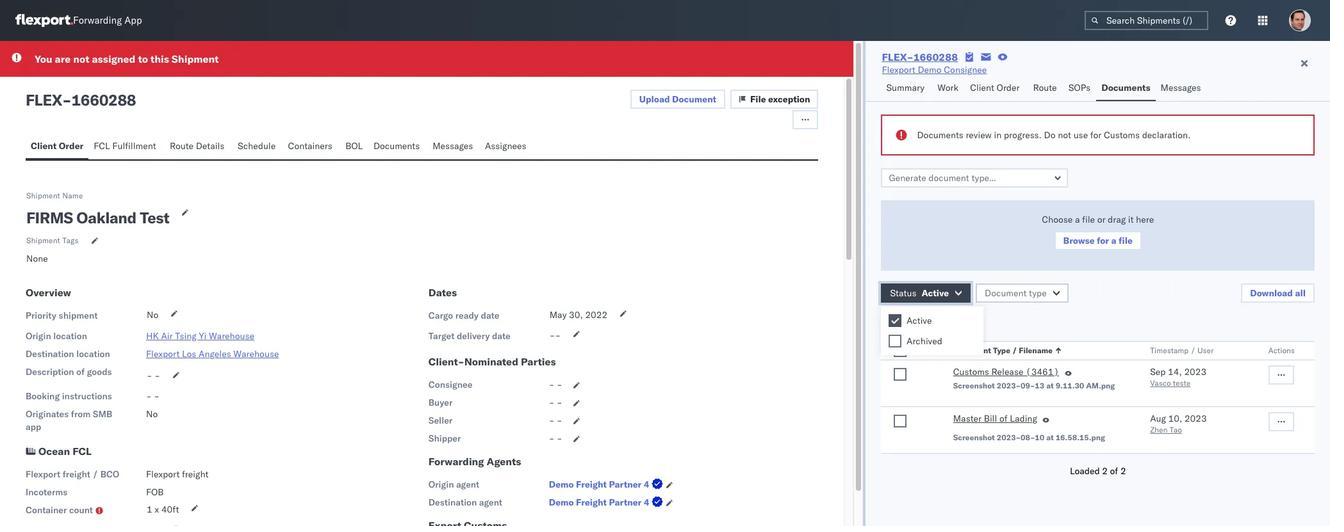 Task type: vqa. For each thing, say whether or not it's contained in the screenshot.
the Document within "Upload Document" button
yes



Task type: describe. For each thing, give the bounding box(es) containing it.
drag
[[1108, 214, 1126, 226]]

flexport los angeles warehouse
[[146, 349, 279, 360]]

customs release (3461)
[[954, 367, 1060, 378]]

0 vertical spatial customs
[[1104, 129, 1140, 141]]

flexport demo consignee link
[[882, 63, 987, 76]]

flexport los angeles warehouse link
[[146, 349, 279, 360]]

fulfillment
[[112, 140, 156, 152]]

air
[[161, 331, 173, 342]]

client for the right client order button
[[970, 82, 995, 94]]

you are not assigned to this shipment
[[35, 53, 219, 65]]

0 horizontal spatial documents
[[374, 140, 420, 152]]

0 vertical spatial active
[[922, 288, 949, 299]]

in
[[994, 129, 1002, 141]]

0 vertical spatial not
[[73, 53, 89, 65]]

exception
[[769, 94, 810, 105]]

1
[[147, 504, 152, 516]]

shipper
[[429, 433, 461, 445]]

user
[[1198, 346, 1214, 356]]

assignees
[[485, 140, 527, 152]]

booking instructions
[[26, 391, 112, 403]]

tao
[[1170, 426, 1182, 435]]

work button
[[933, 76, 965, 101]]

origin for origin location
[[26, 331, 51, 342]]

location for destination location
[[76, 349, 110, 360]]

screenshot 2023-08-10 at 16.58.15.png
[[954, 433, 1106, 443]]

ready
[[456, 310, 479, 322]]

destination for destination location
[[26, 349, 74, 360]]

zhen
[[1151, 426, 1168, 435]]

count
[[69, 505, 93, 517]]

nominated
[[464, 356, 519, 369]]

delivery
[[457, 331, 490, 342]]

demo freight partner 4 for destination agent
[[549, 497, 650, 509]]

1 horizontal spatial 2
[[1103, 466, 1108, 478]]

2 horizontal spatial /
[[1191, 346, 1196, 356]]

messages for leftmost the messages button
[[433, 140, 473, 152]]

route button
[[1028, 76, 1064, 101]]

for inside button
[[1097, 235, 1110, 247]]

ocean fcl
[[38, 445, 92, 458]]

partner for destination agent
[[609, 497, 642, 509]]

agent for origin agent
[[456, 479, 480, 491]]

aug 10, 2023 zhen tao
[[1151, 413, 1207, 435]]

flex-
[[882, 51, 914, 63]]

a inside button
[[1112, 235, 1117, 247]]

description of goods
[[26, 367, 112, 378]]

- - for consignee
[[549, 379, 563, 391]]

date for cargo ready date
[[481, 310, 500, 322]]

fcl inside button
[[94, 140, 110, 152]]

ocean
[[38, 445, 70, 458]]

document type
[[985, 288, 1047, 299]]

16.58.15.png
[[1056, 433, 1106, 443]]

forwarding for forwarding agents
[[429, 456, 484, 469]]

declaration.
[[1143, 129, 1191, 141]]

1 vertical spatial warehouse
[[234, 349, 279, 360]]

0 vertical spatial shipment
[[172, 53, 219, 65]]

client-
[[429, 356, 464, 369]]

1 vertical spatial client order button
[[26, 135, 89, 160]]

30,
[[569, 310, 583, 321]]

flexport. image
[[15, 14, 73, 27]]

screenshot for sep
[[954, 381, 995, 391]]

2023 for aug 10, 2023
[[1185, 413, 1207, 425]]

2 horizontal spatial documents
[[1102, 82, 1151, 94]]

9.11.30
[[1056, 381, 1085, 391]]

2 for of
[[1121, 466, 1127, 478]]

you
[[35, 53, 52, 65]]

download all
[[1251, 288, 1306, 299]]

master
[[954, 413, 982, 425]]

shipment for none
[[26, 236, 60, 245]]

of for loaded 2 of 2
[[1110, 466, 1119, 478]]

files
[[925, 317, 943, 328]]

0 vertical spatial warehouse
[[209, 331, 254, 342]]

aug
[[1151, 413, 1166, 425]]

here
[[1136, 214, 1154, 226]]

origin agent
[[429, 479, 480, 491]]

0 horizontal spatial documents button
[[368, 135, 428, 160]]

freight for origin agent
[[576, 479, 607, 491]]

yi
[[199, 331, 207, 342]]

/ for bco
[[93, 469, 98, 481]]

bco
[[100, 469, 119, 481]]

client for client order button to the bottom
[[31, 140, 57, 152]]

cargo
[[429, 310, 453, 322]]

loaded
[[1070, 466, 1100, 478]]

2023 for sep 14, 2023
[[1185, 367, 1207, 378]]

master bill of lading link
[[954, 413, 1038, 428]]

1 horizontal spatial not
[[1058, 129, 1072, 141]]

at for aug 10, 2023
[[1047, 433, 1054, 443]]

1 vertical spatial consignee
[[429, 379, 473, 391]]

- - for description of goods
[[147, 370, 160, 382]]

assignees button
[[480, 135, 534, 160]]

smb
[[93, 409, 112, 420]]

1 vertical spatial no
[[146, 409, 158, 420]]

hk air tsing yi warehouse
[[146, 331, 254, 342]]

overview
[[26, 287, 71, 299]]

route for route
[[1033, 82, 1057, 94]]

1 x 40ft
[[147, 504, 179, 516]]

1 vertical spatial active
[[907, 315, 932, 327]]

choose a file or drag it here
[[1042, 214, 1154, 226]]

shipment
[[59, 310, 98, 322]]

1 horizontal spatial messages button
[[1156, 76, 1208, 101]]

flexport for flexport demo consignee
[[882, 64, 916, 76]]

review
[[966, 129, 992, 141]]

Search Shipments (/) text field
[[1085, 11, 1209, 30]]

actions
[[1269, 346, 1295, 356]]

documents review in progress. do not use for customs declaration.
[[917, 129, 1191, 141]]

seller
[[429, 415, 453, 427]]

am.png
[[1087, 381, 1115, 391]]

browse for a file
[[1064, 235, 1133, 247]]

date for target delivery date
[[492, 331, 511, 342]]

name
[[62, 191, 83, 201]]

freight for flexport freight / bco
[[63, 469, 90, 481]]

timestamp
[[1151, 346, 1189, 356]]

1 horizontal spatial client order button
[[965, 76, 1028, 101]]

may 30, 2022
[[550, 310, 608, 321]]

0 horizontal spatial messages button
[[428, 135, 480, 160]]

los
[[182, 349, 196, 360]]

1 horizontal spatial documents button
[[1097, 76, 1156, 101]]

from
[[71, 409, 91, 420]]

file
[[751, 94, 766, 105]]

tags
[[62, 236, 79, 245]]

0 vertical spatial consignee
[[944, 64, 987, 76]]

timestamp / user
[[1151, 346, 1214, 356]]

dates
[[429, 287, 457, 299]]

containers
[[288, 140, 333, 152]]

cargo ready date
[[429, 310, 500, 322]]

agent for destination agent
[[479, 497, 503, 509]]

demo for destination agent
[[549, 497, 574, 509]]

app
[[26, 422, 41, 433]]

tsing
[[175, 331, 197, 342]]

client order for the right client order button
[[970, 82, 1020, 94]]

origin for origin agent
[[429, 479, 454, 491]]

0 horizontal spatial of
[[76, 367, 85, 378]]

browse for a file button
[[1055, 231, 1142, 251]]

firms oakland test
[[26, 208, 169, 228]]

document for document type / filename
[[954, 346, 992, 356]]

0 horizontal spatial fcl
[[73, 445, 92, 458]]

container
[[26, 505, 67, 517]]

2023- for sep
[[997, 381, 1021, 391]]

Generate document type... text field
[[882, 169, 1069, 188]]

details
[[196, 140, 225, 152]]

vasco
[[1151, 379, 1171, 388]]

0 horizontal spatial file
[[1083, 214, 1095, 226]]

/ for filename
[[1013, 346, 1017, 356]]

0 vertical spatial document
[[672, 94, 717, 105]]

0 vertical spatial demo
[[918, 64, 942, 76]]



Task type: locate. For each thing, give the bounding box(es) containing it.
target
[[429, 331, 455, 342]]

bill
[[984, 413, 998, 425]]

1 vertical spatial at
[[1047, 433, 1054, 443]]

0 horizontal spatial order
[[59, 140, 84, 152]]

2023- down master bill of lading link
[[997, 433, 1021, 443]]

None checkbox
[[889, 335, 902, 348], [894, 415, 907, 428], [889, 335, 902, 348], [894, 415, 907, 428]]

date up client-nominated parties
[[492, 331, 511, 342]]

sep 14, 2023 vasco teste
[[1151, 367, 1207, 388]]

- -
[[147, 370, 160, 382], [549, 379, 563, 391], [146, 391, 160, 403], [549, 397, 563, 409], [549, 415, 563, 427], [549, 433, 563, 445]]

1 horizontal spatial client order
[[970, 82, 1020, 94]]

0 vertical spatial order
[[997, 82, 1020, 94]]

1 vertical spatial partner
[[609, 497, 642, 509]]

1 vertical spatial documents button
[[368, 135, 428, 160]]

warehouse
[[209, 331, 254, 342], [234, 349, 279, 360]]

bol
[[346, 140, 363, 152]]

location
[[53, 331, 87, 342], [76, 349, 110, 360]]

order left route "button"
[[997, 82, 1020, 94]]

documents
[[1102, 82, 1151, 94], [917, 129, 964, 141], [374, 140, 420, 152]]

warehouse right angeles
[[234, 349, 279, 360]]

08-
[[1021, 433, 1035, 443]]

0 vertical spatial origin
[[26, 331, 51, 342]]

messages up "declaration."
[[1161, 82, 1201, 94]]

origin up the destination agent on the bottom
[[429, 479, 454, 491]]

partner for origin agent
[[609, 479, 642, 491]]

messages left assignees
[[433, 140, 473, 152]]

uploaded files ∙ 2
[[882, 317, 959, 328]]

fcl fulfillment
[[94, 140, 156, 152]]

client order button up shipment name
[[26, 135, 89, 160]]

2 screenshot from the top
[[954, 433, 995, 443]]

2023 right the 10,
[[1185, 413, 1207, 425]]

1 vertical spatial demo
[[549, 479, 574, 491]]

destination location
[[26, 349, 110, 360]]

/
[[1013, 346, 1017, 356], [1191, 346, 1196, 356], [93, 469, 98, 481]]

of right loaded
[[1110, 466, 1119, 478]]

freight for destination agent
[[576, 497, 607, 509]]

location up destination location
[[53, 331, 87, 342]]

route inside button
[[170, 140, 194, 152]]

2022
[[585, 310, 608, 321]]

do
[[1044, 129, 1056, 141]]

1 vertical spatial customs
[[954, 367, 990, 378]]

of
[[76, 367, 85, 378], [1000, 413, 1008, 425], [1110, 466, 1119, 478]]

document left type on the bottom of page
[[985, 288, 1027, 299]]

1 horizontal spatial consignee
[[944, 64, 987, 76]]

master bill of lading
[[954, 413, 1038, 425]]

0 vertical spatial fcl
[[94, 140, 110, 152]]

route left details
[[170, 140, 194, 152]]

route inside "button"
[[1033, 82, 1057, 94]]

1 horizontal spatial client
[[970, 82, 995, 94]]

document for document type
[[985, 288, 1027, 299]]

agent up the destination agent on the bottom
[[456, 479, 480, 491]]

release
[[992, 367, 1024, 378]]

0 vertical spatial location
[[53, 331, 87, 342]]

originates from smb app
[[26, 409, 112, 433]]

0 vertical spatial at
[[1047, 381, 1054, 391]]

1 vertical spatial messages
[[433, 140, 473, 152]]

1 horizontal spatial 1660288
[[914, 51, 958, 63]]

1 4 from the top
[[644, 479, 650, 491]]

consignee up work at the top of page
[[944, 64, 987, 76]]

a down drag
[[1112, 235, 1117, 247]]

client order button up the in
[[965, 76, 1028, 101]]

description
[[26, 367, 74, 378]]

documents button
[[1097, 76, 1156, 101], [368, 135, 428, 160]]

0 vertical spatial demo freight partner 4
[[549, 479, 650, 491]]

2 freight from the top
[[576, 497, 607, 509]]

documents right sops "button" on the right top of page
[[1102, 82, 1151, 94]]

forwarding app
[[73, 14, 142, 27]]

client right work button
[[970, 82, 995, 94]]

1 vertical spatial shipment
[[26, 191, 60, 201]]

booking
[[26, 391, 60, 403]]

1 partner from the top
[[609, 479, 642, 491]]

originates
[[26, 409, 69, 420]]

0 horizontal spatial freight
[[63, 469, 90, 481]]

0 vertical spatial no
[[147, 310, 158, 321]]

file left or
[[1083, 214, 1095, 226]]

client order down flex
[[31, 140, 84, 152]]

1 vertical spatial of
[[1000, 413, 1008, 425]]

1 horizontal spatial of
[[1000, 413, 1008, 425]]

shipment up firms
[[26, 191, 60, 201]]

0 vertical spatial agent
[[456, 479, 480, 491]]

order for the right client order button
[[997, 82, 1020, 94]]

0 vertical spatial 4
[[644, 479, 650, 491]]

screenshot down master
[[954, 433, 995, 443]]

shipment for firms oakland test
[[26, 191, 60, 201]]

are
[[55, 53, 71, 65]]

0 vertical spatial demo freight partner 4 link
[[549, 479, 666, 492]]

file exception
[[751, 94, 810, 105]]

screenshot for aug
[[954, 433, 995, 443]]

client order for client order button to the bottom
[[31, 140, 84, 152]]

document right upload
[[672, 94, 717, 105]]

documents right bol button in the left top of the page
[[374, 140, 420, 152]]

no
[[147, 310, 158, 321], [146, 409, 158, 420]]

1 horizontal spatial freight
[[182, 469, 209, 481]]

this
[[151, 53, 169, 65]]

at right 10
[[1047, 433, 1054, 443]]

0 vertical spatial messages
[[1161, 82, 1201, 94]]

consignee up buyer
[[429, 379, 473, 391]]

- - for shipper
[[549, 433, 563, 445]]

demo for origin agent
[[549, 479, 574, 491]]

agents
[[487, 456, 521, 469]]

for down or
[[1097, 235, 1110, 247]]

uploaded
[[882, 317, 923, 328]]

1 freight from the left
[[63, 469, 90, 481]]

parties
[[521, 356, 556, 369]]

1 vertical spatial document
[[985, 288, 1027, 299]]

0 horizontal spatial consignee
[[429, 379, 473, 391]]

0 horizontal spatial destination
[[26, 349, 74, 360]]

2 demo freight partner 4 from the top
[[549, 497, 650, 509]]

at right the 13
[[1047, 381, 1054, 391]]

flexport demo consignee
[[882, 64, 987, 76]]

/ right type
[[1013, 346, 1017, 356]]

flex - 1660288
[[26, 90, 136, 110]]

1 horizontal spatial route
[[1033, 82, 1057, 94]]

of left goods
[[76, 367, 85, 378]]

2 2023- from the top
[[997, 433, 1021, 443]]

flexport down flex-
[[882, 64, 916, 76]]

4 for origin agent
[[644, 479, 650, 491]]

None checkbox
[[889, 315, 902, 328], [894, 345, 907, 358], [894, 369, 907, 381], [889, 315, 902, 328], [894, 345, 907, 358], [894, 369, 907, 381]]

4
[[644, 479, 650, 491], [644, 497, 650, 509]]

1660288
[[914, 51, 958, 63], [71, 90, 136, 110]]

no right smb
[[146, 409, 158, 420]]

status active
[[891, 288, 949, 299]]

0 horizontal spatial client
[[31, 140, 57, 152]]

1 vertical spatial 1660288
[[71, 90, 136, 110]]

0 horizontal spatial 1660288
[[71, 90, 136, 110]]

flexport up 'incoterms'
[[26, 469, 60, 481]]

2 horizontal spatial 2
[[1121, 466, 1127, 478]]

flexport for flexport freight
[[146, 469, 180, 481]]

shipment
[[172, 53, 219, 65], [26, 191, 60, 201], [26, 236, 60, 245]]

0 vertical spatial for
[[1091, 129, 1102, 141]]

messages for the rightmost the messages button
[[1161, 82, 1201, 94]]

not right are
[[73, 53, 89, 65]]

active up 'archived'
[[907, 315, 932, 327]]

1 vertical spatial not
[[1058, 129, 1072, 141]]

1 horizontal spatial forwarding
[[429, 456, 484, 469]]

date right ready
[[481, 310, 500, 322]]

10
[[1035, 433, 1045, 443]]

schedule
[[238, 140, 276, 152]]

hk air tsing yi warehouse link
[[146, 331, 254, 342]]

file exception button
[[731, 90, 819, 109], [731, 90, 819, 109]]

1 2023 from the top
[[1185, 367, 1207, 378]]

/ left user
[[1191, 346, 1196, 356]]

1 horizontal spatial a
[[1112, 235, 1117, 247]]

forwarding for forwarding app
[[73, 14, 122, 27]]

flexport up fob
[[146, 469, 180, 481]]

flexport for flexport freight / bco
[[26, 469, 60, 481]]

0 vertical spatial of
[[76, 367, 85, 378]]

fcl left fulfillment
[[94, 140, 110, 152]]

active up files
[[922, 288, 949, 299]]

1 vertical spatial screenshot
[[954, 433, 995, 443]]

forwarding agents
[[429, 456, 521, 469]]

1 horizontal spatial /
[[1013, 346, 1017, 356]]

for right use
[[1091, 129, 1102, 141]]

fcl up 'flexport freight / bco'
[[73, 445, 92, 458]]

1 screenshot from the top
[[954, 381, 995, 391]]

shipment up none
[[26, 236, 60, 245]]

0 horizontal spatial not
[[73, 53, 89, 65]]

download all button
[[1242, 284, 1315, 303]]

oakland
[[76, 208, 136, 228]]

route left the sops
[[1033, 82, 1057, 94]]

flex-1660288 link
[[882, 51, 958, 63]]

0 vertical spatial forwarding
[[73, 14, 122, 27]]

0 vertical spatial partner
[[609, 479, 642, 491]]

flexport down air
[[146, 349, 180, 360]]

- - for seller
[[549, 415, 563, 427]]

1 freight from the top
[[576, 479, 607, 491]]

incoterms
[[26, 487, 68, 499]]

customs inside customs release (3461) link
[[954, 367, 990, 378]]

screenshot up master
[[954, 381, 995, 391]]

0 horizontal spatial forwarding
[[73, 14, 122, 27]]

app
[[124, 14, 142, 27]]

- - for buyer
[[549, 397, 563, 409]]

documents left review
[[917, 129, 964, 141]]

1 horizontal spatial file
[[1119, 235, 1133, 247]]

1 horizontal spatial documents
[[917, 129, 964, 141]]

summary button
[[882, 76, 933, 101]]

documents button right bol
[[368, 135, 428, 160]]

1 demo freight partner 4 from the top
[[549, 479, 650, 491]]

demo freight partner 4 link for destination agent
[[549, 497, 666, 510]]

0 vertical spatial destination
[[26, 349, 74, 360]]

demo freight partner 4 link for origin agent
[[549, 479, 666, 492]]

upload document button
[[631, 90, 726, 109]]

2 horizontal spatial of
[[1110, 466, 1119, 478]]

0 vertical spatial 2023-
[[997, 381, 1021, 391]]

0 vertical spatial a
[[1075, 214, 1080, 226]]

1 vertical spatial destination
[[429, 497, 477, 509]]

0 vertical spatial 2023
[[1185, 367, 1207, 378]]

agent down origin agent
[[479, 497, 503, 509]]

1 horizontal spatial messages
[[1161, 82, 1201, 94]]

2023 inside aug 10, 2023 zhen tao
[[1185, 413, 1207, 425]]

client order
[[970, 82, 1020, 94], [31, 140, 84, 152]]

0 horizontal spatial client order
[[31, 140, 84, 152]]

2 for ∙
[[954, 317, 959, 328]]

2023 up teste
[[1185, 367, 1207, 378]]

sops
[[1069, 82, 1091, 94]]

location for origin location
[[53, 331, 87, 342]]

at
[[1047, 381, 1054, 391], [1047, 433, 1054, 443]]

0 vertical spatial route
[[1033, 82, 1057, 94]]

2 partner from the top
[[609, 497, 642, 509]]

document left type
[[954, 346, 992, 356]]

demo freight partner 4 for origin agent
[[549, 479, 650, 491]]

type
[[993, 346, 1011, 356]]

client down flex
[[31, 140, 57, 152]]

2023- for aug
[[997, 433, 1021, 443]]

forwarding left app
[[73, 14, 122, 27]]

0 vertical spatial file
[[1083, 214, 1095, 226]]

screenshot 2023-09-13 at 9.11.30 am.png
[[954, 381, 1115, 391]]

0 vertical spatial 1660288
[[914, 51, 958, 63]]

test
[[140, 208, 169, 228]]

1 vertical spatial client
[[31, 140, 57, 152]]

flexport
[[882, 64, 916, 76], [146, 349, 180, 360], [26, 469, 60, 481], [146, 469, 180, 481]]

messages button
[[1156, 76, 1208, 101], [428, 135, 480, 160]]

messages button up "declaration."
[[1156, 76, 1208, 101]]

1 2023- from the top
[[997, 381, 1021, 391]]

type
[[1029, 288, 1047, 299]]

shipment right "this"
[[172, 53, 219, 65]]

at for sep 14, 2023
[[1047, 381, 1054, 391]]

destination for destination agent
[[429, 497, 477, 509]]

choose
[[1042, 214, 1073, 226]]

customs release (3461) link
[[954, 366, 1060, 381]]

2 vertical spatial shipment
[[26, 236, 60, 245]]

0 horizontal spatial 2
[[954, 317, 959, 328]]

shipment name
[[26, 191, 83, 201]]

2023
[[1185, 367, 1207, 378], [1185, 413, 1207, 425]]

09-
[[1021, 381, 1035, 391]]

1 horizontal spatial origin
[[429, 479, 454, 491]]

/ left bco
[[93, 469, 98, 481]]

destination down origin agent
[[429, 497, 477, 509]]

destination up description
[[26, 349, 74, 360]]

origin down priority
[[26, 331, 51, 342]]

warehouse up angeles
[[209, 331, 254, 342]]

not right do
[[1058, 129, 1072, 141]]

customs right use
[[1104, 129, 1140, 141]]

it
[[1129, 214, 1134, 226]]

2 freight from the left
[[182, 469, 209, 481]]

client-nominated parties
[[429, 356, 556, 369]]

file inside button
[[1119, 235, 1133, 247]]

route for route details
[[170, 140, 194, 152]]

1 vertical spatial location
[[76, 349, 110, 360]]

0 vertical spatial messages button
[[1156, 76, 1208, 101]]

upload document
[[640, 94, 717, 105]]

container count
[[26, 505, 93, 517]]

status
[[891, 288, 917, 299]]

2 demo freight partner 4 link from the top
[[549, 497, 666, 510]]

order down flex - 1660288
[[59, 140, 84, 152]]

flexport freight
[[146, 469, 209, 481]]

1 vertical spatial 2023-
[[997, 433, 1021, 443]]

shipment tags
[[26, 236, 79, 245]]

1 at from the top
[[1047, 381, 1054, 391]]

of right the bill
[[1000, 413, 1008, 425]]

x
[[155, 504, 159, 516]]

2 vertical spatial demo
[[549, 497, 574, 509]]

file down it
[[1119, 235, 1133, 247]]

customs left release
[[954, 367, 990, 378]]

work
[[938, 82, 959, 94]]

forwarding up origin agent
[[429, 456, 484, 469]]

0 horizontal spatial /
[[93, 469, 98, 481]]

4 for destination agent
[[644, 497, 650, 509]]

location up goods
[[76, 349, 110, 360]]

flexport for flexport los angeles warehouse
[[146, 349, 180, 360]]

2 2023 from the top
[[1185, 413, 1207, 425]]

1 horizontal spatial destination
[[429, 497, 477, 509]]

or
[[1098, 214, 1106, 226]]

order for client order button to the bottom
[[59, 140, 84, 152]]

1 vertical spatial for
[[1097, 235, 1110, 247]]

document type / filename
[[954, 346, 1053, 356]]

may
[[550, 310, 567, 321]]

1660288 down assigned
[[71, 90, 136, 110]]

2 at from the top
[[1047, 433, 1054, 443]]

0 vertical spatial date
[[481, 310, 500, 322]]

2 vertical spatial document
[[954, 346, 992, 356]]

a right choose
[[1075, 214, 1080, 226]]

1 vertical spatial agent
[[479, 497, 503, 509]]

1 demo freight partner 4 link from the top
[[549, 479, 666, 492]]

0 horizontal spatial origin
[[26, 331, 51, 342]]

instructions
[[62, 391, 112, 403]]

screenshot
[[954, 381, 995, 391], [954, 433, 995, 443]]

1 vertical spatial client order
[[31, 140, 84, 152]]

0 horizontal spatial messages
[[433, 140, 473, 152]]

1 vertical spatial route
[[170, 140, 194, 152]]

no up hk on the bottom of page
[[147, 310, 158, 321]]

flex
[[26, 90, 62, 110]]

1 vertical spatial date
[[492, 331, 511, 342]]

2 vertical spatial of
[[1110, 466, 1119, 478]]

2023- down release
[[997, 381, 1021, 391]]

1660288 up the flexport demo consignee
[[914, 51, 958, 63]]

of for master bill of lading
[[1000, 413, 1008, 425]]

messages button left assignees
[[428, 135, 480, 160]]

1 horizontal spatial customs
[[1104, 129, 1140, 141]]

documents button right the sops
[[1097, 76, 1156, 101]]

client order right work button
[[970, 82, 1020, 94]]

1 horizontal spatial fcl
[[94, 140, 110, 152]]

2023 inside sep 14, 2023 vasco teste
[[1185, 367, 1207, 378]]

freight for flexport freight
[[182, 469, 209, 481]]

all
[[1296, 288, 1306, 299]]

2 4 from the top
[[644, 497, 650, 509]]

sep
[[1151, 367, 1166, 378]]

1 vertical spatial fcl
[[73, 445, 92, 458]]

partner
[[609, 479, 642, 491], [609, 497, 642, 509]]



